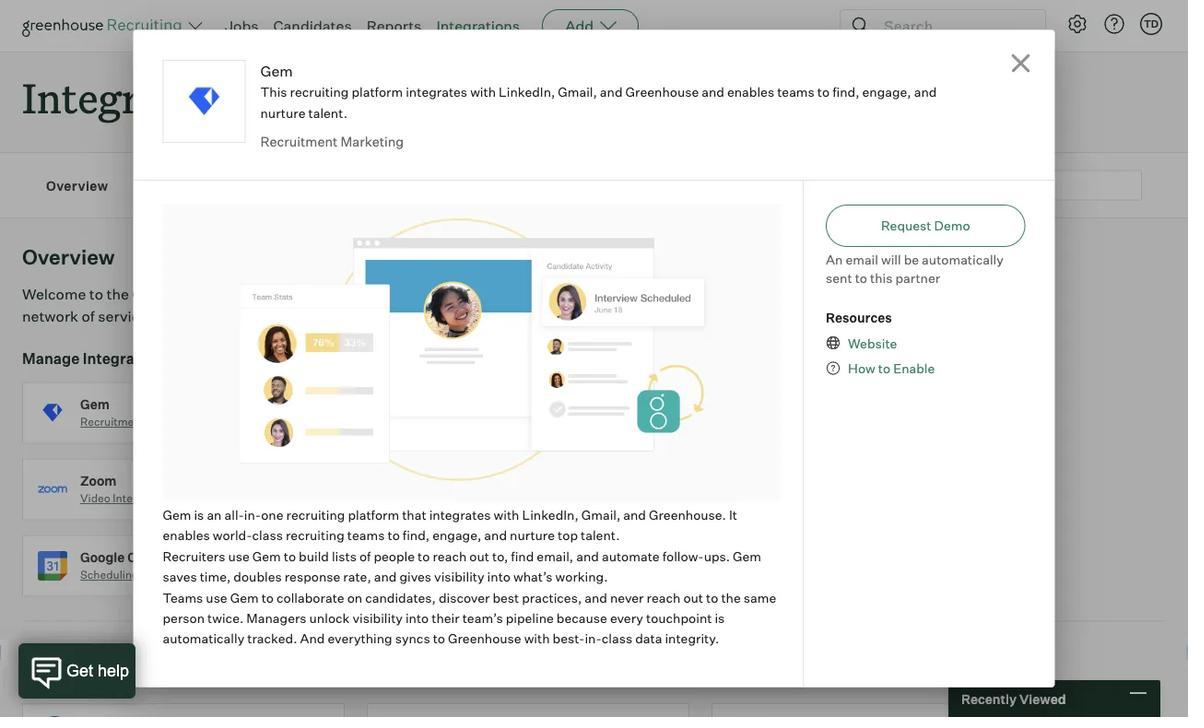 Task type: describe. For each thing, give the bounding box(es) containing it.
talent. inside gem is an all-in-one recruiting platform that integrates with linkedin, gmail, and greenhouse. it enables world-class recruiting teams to find, engage, and nurture top talent. recruiters use gem to build lists of people to reach out to, find email, and automate follow-ups. gem saves time, doubles response rate, and gives visibility into what's working. teams use gem to collaborate on candidates, discover best practices, and never reach out to the same person twice. managers unlock visibility into their team's pipeline because every touchpoint is automatically tracked. and everything syncs to greenhouse with best-in-class data integrity.
[[581, 527, 620, 543]]

sourcing inside wellfound (formerly angellist talent) sourcing
[[598, 491, 645, 505]]

follow-
[[662, 548, 704, 564]]

0 horizontal spatial our
[[330, 669, 351, 685]]

wellfound
[[598, 473, 662, 489]]

automatically inside gem is an all-in-one recruiting platform that integrates with linkedin, gmail, and greenhouse. it enables world-class recruiting teams to find, engage, and nurture top talent. recruiters use gem to build lists of people to reach out to, find email, and automate follow-ups. gem saves time, doubles response rate, and gives visibility into what's working. teams use gem to collaborate on candidates, discover best practices, and never reach out to the same person twice. managers unlock visibility into their team's pipeline because every touchpoint is automatically tracked. and everything syncs to greenhouse with best-in-class data integrity.
[[163, 631, 244, 647]]

website link
[[841, 334, 897, 352]]

of inside gem is an all-in-one recruiting platform that integrates with linkedin, gmail, and greenhouse. it enables world-class recruiting teams to find, engage, and nurture top talent. recruiters use gem to build lists of people to reach out to, find email, and automate follow-ups. gem saves time, doubles response rate, and gives visibility into what's working. teams use gem to collaborate on candidates, discover best practices, and never reach out to the same person twice. managers unlock visibility into their team's pipeline because every touchpoint is automatically tracked. and everything syncs to greenhouse with best-in-class data integrity.
[[359, 548, 371, 564]]

enables inside gem this recruiting platform integrates with linkedin, gmail, and greenhouse and enables teams to find, engage, and nurture talent.
[[727, 84, 774, 100]]

every
[[610, 610, 643, 626]]

recently viewed
[[961, 691, 1066, 707]]

0 horizontal spatial out
[[469, 548, 489, 564]]

0 horizontal spatial in-
[[244, 507, 261, 523]]

teams inside gem this recruiting platform integrates with linkedin, gmail, and greenhouse and enables teams to find, engage, and nurture talent.
[[777, 84, 815, 100]]

1 vertical spatial visibility
[[352, 610, 403, 626]]

scheduling
[[80, 568, 139, 582]]

zoom
[[80, 473, 117, 489]]

lists
[[332, 548, 357, 564]]

background
[[339, 415, 402, 429]]

partnerships
[[219, 285, 307, 303]]

add button
[[542, 9, 639, 42]]

candidates,
[[365, 589, 436, 605]]

working.
[[555, 569, 608, 585]]

person
[[163, 610, 205, 626]]

website
[[848, 335, 897, 351]]

to inside an email will be automatically sent to this partner
[[855, 270, 867, 286]]

an email will be automatically sent to this partner
[[826, 252, 1004, 286]]

zoom video interviewing
[[80, 473, 177, 505]]

1 horizontal spatial our
[[505, 285, 528, 303]]

integrations
[[397, 473, 473, 489]]

to inside gem this recruiting platform integrates with linkedin, gmail, and greenhouse and enables teams to find, engage, and nurture talent.
[[817, 84, 830, 100]]

partner
[[895, 270, 940, 286]]

what's
[[513, 569, 553, 585]]

add
[[565, 17, 594, 35]]

twice.
[[207, 610, 244, 626]]

integrations.
[[503, 669, 580, 685]]

0 vertical spatial class
[[252, 527, 283, 543]]

recruitment marketing link
[[260, 133, 404, 149]]

wellfound (formerly angellist talent) sourcing
[[598, 473, 834, 505]]

doubles
[[234, 569, 282, 585]]

gem inside gem recruitment marketing
[[80, 396, 110, 412]]

request demo
[[881, 217, 970, 234]]

linkedin integrations sourcing
[[339, 473, 473, 505]]

talent. inside gem this recruiting platform integrates with linkedin, gmail, and greenhouse and enables teams to find, engage, and nurture talent.
[[308, 105, 347, 121]]

page
[[311, 285, 345, 303]]

1 vertical spatial overview
[[22, 244, 115, 270]]

data
[[635, 631, 662, 647]]

jobs link
[[225, 17, 259, 35]]

checkr background checks
[[339, 396, 443, 429]]

reports link
[[367, 17, 422, 35]]

managers
[[246, 610, 307, 626]]

partners for customer-preferred partners
[[171, 641, 233, 659]]

welcome to the greenhouse partnerships page where you can explore our 450+ integration partners and our network of service partners. new partners are just a click away.
[[22, 285, 766, 326]]

build
[[299, 548, 329, 564]]

never
[[610, 589, 644, 605]]

gmail, inside gem is an all-in-one recruiting platform that integrates with linkedin, gmail, and greenhouse. it enables world-class recruiting teams to find, engage, and nurture top talent. recruiters use gem to build lists of people to reach out to, find email, and automate follow-ups. gem saves time, doubles response rate, and gives visibility into what's working. teams use gem to collaborate on candidates, discover best practices, and never reach out to the same person twice. managers unlock visibility into their team's pipeline because every touchpoint is automatically tracked. and everything syncs to greenhouse with best-in-class data integrity.
[[581, 507, 621, 523]]

this
[[260, 84, 287, 100]]

same
[[744, 589, 776, 605]]

greenhouse.
[[649, 507, 726, 523]]

1 vertical spatial in-
[[585, 631, 602, 647]]

gem this recruiting platform integrates with linkedin, gmail, and greenhouse and enables teams to find, engage, and nurture talent.
[[260, 62, 937, 121]]

td
[[1144, 18, 1159, 30]]

request demo button
[[826, 205, 1025, 247]]

gives
[[400, 569, 431, 585]]

gem down doubles
[[230, 589, 259, 605]]

guidance,
[[179, 669, 239, 685]]

linkedin
[[339, 473, 394, 489]]

this
[[870, 270, 893, 286]]

build your tech stack with guidance, selecting from our customers most popular integrations.
[[22, 669, 580, 685]]

and
[[300, 631, 325, 647]]

viewed
[[1019, 691, 1066, 707]]

best
[[493, 589, 519, 605]]

google
[[80, 549, 125, 565]]

recruiting inside gem this recruiting platform integrates with linkedin, gmail, and greenhouse and enables teams to find, engage, and nurture talent.
[[290, 84, 349, 100]]

google calendar scheduling
[[80, 549, 184, 582]]

450+
[[531, 285, 569, 303]]

overview link
[[46, 176, 108, 194]]

marketing inside gem recruitment marketing
[[147, 415, 200, 429]]

0 vertical spatial integrations link
[[436, 17, 520, 35]]

recently
[[961, 691, 1017, 707]]

network
[[22, 307, 78, 326]]

1 vertical spatial partners
[[330, 177, 385, 194]]

service
[[279, 177, 327, 194]]

welcome
[[22, 285, 86, 303]]

best-
[[553, 631, 585, 647]]

find, inside gem is an all-in-one recruiting platform that integrates with linkedin, gmail, and greenhouse. it enables world-class recruiting teams to find, engage, and nurture top talent. recruiters use gem to build lists of people to reach out to, find email, and automate follow-ups. gem saves time, doubles response rate, and gives visibility into what's working. teams use gem to collaborate on candidates, discover best practices, and never reach out to the same person twice. managers unlock visibility into their team's pipeline because every touchpoint is automatically tracked. and everything syncs to greenhouse with best-in-class data integrity.
[[403, 527, 430, 543]]

click
[[379, 307, 411, 326]]

explore
[[450, 285, 502, 303]]

recruitment marketing
[[260, 133, 404, 149]]

the inside welcome to the greenhouse partnerships page where you can explore our 450+ integration partners and our network of service partners. new partners are just a click away.
[[106, 285, 129, 303]]

0 vertical spatial overview
[[46, 177, 108, 194]]

0 horizontal spatial partners
[[252, 307, 310, 326]]

integrations for integrations and partners
[[22, 70, 255, 124]]

1 vertical spatial class
[[602, 631, 632, 647]]

customer-preferred partners
[[22, 641, 233, 659]]

candidates
[[273, 17, 352, 35]]

that
[[402, 507, 426, 523]]

find, inside gem this recruiting platform integrates with linkedin, gmail, and greenhouse and enables teams to find, engage, and nurture talent.
[[832, 84, 859, 100]]

checkr
[[339, 396, 384, 412]]

recruitment inside gem recruitment marketing
[[80, 415, 145, 429]]

saves
[[163, 569, 197, 585]]

away.
[[414, 307, 453, 326]]

new
[[218, 307, 248, 326]]

enables inside gem is an all-in-one recruiting platform that integrates with linkedin, gmail, and greenhouse. it enables world-class recruiting teams to find, engage, and nurture top talent. recruiters use gem to build lists of people to reach out to, find email, and automate follow-ups. gem saves time, doubles response rate, and gives visibility into what's working. teams use gem to collaborate on candidates, discover best practices, and never reach out to the same person twice. managers unlock visibility into their team's pipeline because every touchpoint is automatically tracked. and everything syncs to greenhouse with best-in-class data integrity.
[[163, 527, 210, 543]]

enable
[[893, 360, 935, 376]]

sourcing inside hireflow sourcing
[[598, 415, 645, 429]]

angellist
[[726, 473, 787, 489]]

integrates inside gem is an all-in-one recruiting platform that integrates with linkedin, gmail, and greenhouse. it enables world-class recruiting teams to find, engage, and nurture top talent. recruiters use gem to build lists of people to reach out to, find email, and automate follow-ups. gem saves time, doubles response rate, and gives visibility into what's working. teams use gem to collaborate on candidates, discover best practices, and never reach out to the same person twice. managers unlock visibility into their team's pipeline because every touchpoint is automatically tracked. and everything syncs to greenhouse with best-in-class data integrity.
[[429, 507, 491, 523]]

0 vertical spatial is
[[194, 507, 204, 523]]

partners for integrations and partners
[[344, 70, 507, 124]]

people
[[374, 548, 415, 564]]

selecting
[[242, 669, 297, 685]]

customer-
[[22, 641, 99, 659]]

0 horizontal spatial integrations link
[[145, 176, 223, 194]]

reports
[[367, 17, 422, 35]]

on
[[347, 589, 362, 605]]



Task type: locate. For each thing, give the bounding box(es) containing it.
how
[[848, 360, 875, 376]]

integrations for left integrations link
[[145, 177, 223, 194]]

0 horizontal spatial talent.
[[308, 105, 347, 121]]

platform inside gem is an all-in-one recruiting platform that integrates with linkedin, gmail, and greenhouse. it enables world-class recruiting teams to find, engage, and nurture top talent. recruiters use gem to build lists of people to reach out to, find email, and automate follow-ups. gem saves time, doubles response rate, and gives visibility into what's working. teams use gem to collaborate on candidates, discover best practices, and never reach out to the same person twice. managers unlock visibility into their team's pipeline because every touchpoint is automatically tracked. and everything syncs to greenhouse with best-in-class data integrity.
[[348, 507, 399, 523]]

platform up recruitment marketing
[[352, 84, 403, 100]]

checks
[[405, 415, 443, 429]]

popular
[[454, 669, 500, 685]]

sourcing down hireflow
[[598, 415, 645, 429]]

1 horizontal spatial class
[[602, 631, 632, 647]]

0 horizontal spatial into
[[406, 610, 429, 626]]

1 vertical spatial reach
[[647, 589, 681, 605]]

1 vertical spatial teams
[[347, 527, 385, 543]]

1 horizontal spatial into
[[487, 569, 511, 585]]

0 vertical spatial greenhouse
[[625, 84, 699, 100]]

linkedin, down the add popup button
[[499, 84, 555, 100]]

greenhouse inside welcome to the greenhouse partnerships page where you can explore our 450+ integration partners and our network of service partners. new partners are just a click away.
[[132, 285, 216, 303]]

rate,
[[343, 569, 371, 585]]

gem inside gem this recruiting platform integrates with linkedin, gmail, and greenhouse and enables teams to find, engage, and nurture talent.
[[260, 62, 293, 80]]

partners up 'guidance,'
[[171, 641, 233, 659]]

automatically inside an email will be automatically sent to this partner
[[922, 252, 1004, 268]]

integrations for top integrations link
[[436, 17, 520, 35]]

automatically down person
[[163, 631, 244, 647]]

0 vertical spatial partners
[[344, 70, 507, 124]]

1 horizontal spatial find,
[[832, 84, 859, 100]]

1 vertical spatial into
[[406, 610, 429, 626]]

0 horizontal spatial is
[[194, 507, 204, 523]]

in- up world-
[[244, 507, 261, 523]]

class down the one
[[252, 527, 283, 543]]

2 vertical spatial partners
[[171, 641, 233, 659]]

candidates link
[[273, 17, 352, 35]]

partners right integration
[[652, 285, 711, 303]]

integrates inside gem this recruiting platform integrates with linkedin, gmail, and greenhouse and enables teams to find, engage, and nurture talent.
[[406, 84, 467, 100]]

0 vertical spatial use
[[228, 548, 250, 564]]

collaborate
[[277, 589, 344, 605]]

1 horizontal spatial greenhouse
[[448, 631, 521, 647]]

gem right ups.
[[733, 548, 761, 564]]

tech
[[86, 669, 112, 685]]

1 vertical spatial enables
[[163, 527, 210, 543]]

0 horizontal spatial use
[[206, 589, 227, 605]]

of left service
[[82, 307, 95, 326]]

interviewing
[[113, 491, 177, 505]]

how to enable
[[848, 360, 935, 376]]

1 vertical spatial integrations link
[[145, 176, 223, 194]]

gem is an all-in-one recruiting platform that integrates with linkedin, gmail, and greenhouse. it enables world-class recruiting teams to find, engage, and nurture top talent. recruiters use gem to build lists of people to reach out to, find email, and automate follow-ups. gem saves time, doubles response rate, and gives visibility into what's working. teams use gem to collaborate on candidates, discover best practices, and never reach out to the same person twice. managers unlock visibility into their team's pipeline because every touchpoint is automatically tracked. and everything syncs to greenhouse with best-in-class data integrity.
[[163, 507, 776, 647]]

0 vertical spatial integrates
[[406, 84, 467, 100]]

gem up doubles
[[252, 548, 281, 564]]

gem down manage integrations
[[80, 396, 110, 412]]

manage integrations
[[22, 349, 170, 367]]

1 horizontal spatial use
[[228, 548, 250, 564]]

sourcing inside linkedin integrations sourcing
[[339, 491, 386, 505]]

0 vertical spatial reach
[[433, 548, 467, 564]]

1 horizontal spatial teams
[[777, 84, 815, 100]]

linkedin, inside gem this recruiting platform integrates with linkedin, gmail, and greenhouse and enables teams to find, engage, and nurture talent.
[[499, 84, 555, 100]]

in- down because
[[585, 631, 602, 647]]

unlock
[[309, 610, 350, 626]]

0 horizontal spatial nurture
[[260, 105, 306, 121]]

service partners
[[279, 177, 385, 194]]

class down every
[[602, 631, 632, 647]]

to
[[817, 84, 830, 100], [855, 270, 867, 286], [89, 285, 103, 303], [878, 360, 891, 376], [388, 527, 400, 543], [284, 548, 296, 564], [418, 548, 430, 564], [261, 589, 274, 605], [706, 589, 718, 605], [433, 631, 445, 647]]

0 vertical spatial engage,
[[862, 84, 911, 100]]

partners down partnerships
[[252, 307, 310, 326]]

greenhouse
[[625, 84, 699, 100], [132, 285, 216, 303], [448, 631, 521, 647]]

0 vertical spatial linkedin,
[[499, 84, 555, 100]]

linkedin, up the top
[[522, 507, 579, 523]]

1 vertical spatial is
[[715, 610, 725, 626]]

1 vertical spatial integrates
[[429, 507, 491, 523]]

0 horizontal spatial the
[[106, 285, 129, 303]]

our right "from"
[[330, 669, 351, 685]]

2 vertical spatial recruiting
[[286, 527, 345, 543]]

0 vertical spatial talent.
[[308, 105, 347, 121]]

1 horizontal spatial talent.
[[581, 527, 620, 543]]

1 vertical spatial out
[[683, 589, 703, 605]]

1 vertical spatial automatically
[[163, 631, 244, 647]]

teams
[[777, 84, 815, 100], [347, 527, 385, 543]]

teams
[[163, 589, 203, 605]]

an
[[826, 252, 843, 268]]

visibility
[[434, 569, 484, 585], [352, 610, 403, 626]]

1 horizontal spatial reach
[[647, 589, 681, 605]]

visibility up everything
[[352, 610, 403, 626]]

0 horizontal spatial visibility
[[352, 610, 403, 626]]

the left same
[[721, 589, 741, 605]]

our left 450+
[[505, 285, 528, 303]]

gmail, inside gem this recruiting platform integrates with linkedin, gmail, and greenhouse and enables teams to find, engage, and nurture talent.
[[558, 84, 597, 100]]

resources
[[826, 310, 892, 326]]

0 horizontal spatial marketing
[[147, 415, 200, 429]]

1 horizontal spatial out
[[683, 589, 703, 605]]

out
[[469, 548, 489, 564], [683, 589, 703, 605]]

our
[[505, 285, 528, 303], [743, 285, 766, 303], [330, 669, 351, 685]]

partners down recruitment marketing
[[330, 177, 385, 194]]

gmail, down wellfound
[[581, 507, 621, 523]]

0 horizontal spatial greenhouse
[[132, 285, 216, 303]]

1 vertical spatial greenhouse
[[132, 285, 216, 303]]

practices,
[[522, 589, 582, 605]]

2 vertical spatial greenhouse
[[448, 631, 521, 647]]

our left sent
[[743, 285, 766, 303]]

just
[[339, 307, 365, 326]]

the inside gem is an all-in-one recruiting platform that integrates with linkedin, gmail, and greenhouse. it enables world-class recruiting teams to find, engage, and nurture top talent. recruiters use gem to build lists of people to reach out to, find email, and automate follow-ups. gem saves time, doubles response rate, and gives visibility into what's working. teams use gem to collaborate on candidates, discover best practices, and never reach out to the same person twice. managers unlock visibility into their team's pipeline because every touchpoint is automatically tracked. and everything syncs to greenhouse with best-in-class data integrity.
[[721, 589, 741, 605]]

gem banner image image
[[163, 205, 781, 501]]

be
[[904, 252, 919, 268]]

into down to,
[[487, 569, 511, 585]]

0 horizontal spatial reach
[[433, 548, 467, 564]]

platform inside gem this recruiting platform integrates with linkedin, gmail, and greenhouse and enables teams to find, engage, and nurture talent.
[[352, 84, 403, 100]]

engage,
[[862, 84, 911, 100], [432, 527, 481, 543]]

0 horizontal spatial engage,
[[432, 527, 481, 543]]

0 vertical spatial the
[[106, 285, 129, 303]]

nurture inside gem is an all-in-one recruiting platform that integrates with linkedin, gmail, and greenhouse. it enables world-class recruiting teams to find, engage, and nurture top talent. recruiters use gem to build lists of people to reach out to, find email, and automate follow-ups. gem saves time, doubles response rate, and gives visibility into what's working. teams use gem to collaborate on candidates, discover best practices, and never reach out to the same person twice. managers unlock visibility into their team's pipeline because every touchpoint is automatically tracked. and everything syncs to greenhouse with best-in-class data integrity.
[[510, 527, 555, 543]]

2 horizontal spatial our
[[743, 285, 766, 303]]

and
[[264, 70, 335, 124], [600, 84, 623, 100], [702, 84, 724, 100], [914, 84, 937, 100], [714, 285, 740, 303], [623, 507, 646, 523], [484, 527, 507, 543], [576, 548, 599, 564], [374, 569, 397, 585], [585, 589, 607, 605]]

talent)
[[789, 473, 834, 489]]

1 vertical spatial nurture
[[510, 527, 555, 543]]

recruitment up zoom
[[80, 415, 145, 429]]

how to enable link
[[841, 359, 935, 377]]

everything
[[328, 631, 392, 647]]

0 vertical spatial into
[[487, 569, 511, 585]]

all-
[[224, 507, 244, 523]]

use down world-
[[228, 548, 250, 564]]

Search text field
[[879, 12, 1029, 39]]

is left "an"
[[194, 507, 204, 523]]

of right the "lists"
[[359, 548, 371, 564]]

of inside welcome to the greenhouse partnerships page where you can explore our 450+ integration partners and our network of service partners. new partners are just a click away.
[[82, 307, 95, 326]]

integrates down the integrations
[[429, 507, 491, 523]]

partners
[[344, 70, 507, 124], [330, 177, 385, 194], [171, 641, 233, 659]]

1 vertical spatial marketing
[[147, 415, 200, 429]]

0 vertical spatial platform
[[352, 84, 403, 100]]

0 horizontal spatial automatically
[[163, 631, 244, 647]]

discover
[[439, 589, 490, 605]]

is
[[194, 507, 204, 523], [715, 610, 725, 626]]

gem up this
[[260, 62, 293, 80]]

the up service
[[106, 285, 129, 303]]

0 horizontal spatial of
[[82, 307, 95, 326]]

greenhouse recruiting image
[[22, 15, 188, 37]]

their
[[432, 610, 460, 626]]

a
[[368, 307, 376, 326]]

1 horizontal spatial the
[[721, 589, 741, 605]]

0 vertical spatial partners
[[652, 285, 711, 303]]

0 horizontal spatial recruitment
[[80, 415, 145, 429]]

an
[[207, 507, 222, 523]]

1 vertical spatial linkedin,
[[522, 507, 579, 523]]

0 vertical spatial teams
[[777, 84, 815, 100]]

pipeline
[[506, 610, 554, 626]]

0 vertical spatial visibility
[[434, 569, 484, 585]]

1 vertical spatial recruiting
[[286, 507, 345, 523]]

gem
[[260, 62, 293, 80], [80, 396, 110, 412], [163, 507, 191, 523], [252, 548, 281, 564], [733, 548, 761, 564], [230, 589, 259, 605]]

linkedin, inside gem is an all-in-one recruiting platform that integrates with linkedin, gmail, and greenhouse. it enables world-class recruiting teams to find, engage, and nurture top talent. recruiters use gem to build lists of people to reach out to, find email, and automate follow-ups. gem saves time, doubles response rate, and gives visibility into what's working. teams use gem to collaborate on candidates, discover best practices, and never reach out to the same person twice. managers unlock visibility into their team's pipeline because every touchpoint is automatically tracked. and everything syncs to greenhouse with best-in-class data integrity.
[[522, 507, 579, 523]]

tracked.
[[247, 631, 297, 647]]

0 vertical spatial nurture
[[260, 105, 306, 121]]

jobs
[[225, 17, 259, 35]]

1 horizontal spatial of
[[359, 548, 371, 564]]

reach
[[433, 548, 467, 564], [647, 589, 681, 605]]

0 vertical spatial marketing
[[341, 133, 404, 149]]

out up the "touchpoint"
[[683, 589, 703, 605]]

nurture inside gem this recruiting platform integrates with linkedin, gmail, and greenhouse and enables teams to find, engage, and nurture talent.
[[260, 105, 306, 121]]

service partners link
[[279, 176, 385, 194]]

engage, inside gem is an all-in-one recruiting platform that integrates with linkedin, gmail, and greenhouse. it enables world-class recruiting teams to find, engage, and nurture top talent. recruiters use gem to build lists of people to reach out to, find email, and automate follow-ups. gem saves time, doubles response rate, and gives visibility into what's working. teams use gem to collaborate on candidates, discover best practices, and never reach out to the same person twice. managers unlock visibility into their team's pipeline because every touchpoint is automatically tracked. and everything syncs to greenhouse with best-in-class data integrity.
[[432, 527, 481, 543]]

video
[[80, 491, 110, 505]]

greenhouse inside gem is an all-in-one recruiting platform that integrates with linkedin, gmail, and greenhouse. it enables world-class recruiting teams to find, engage, and nurture top talent. recruiters use gem to build lists of people to reach out to, find email, and automate follow-ups. gem saves time, doubles response rate, and gives visibility into what's working. teams use gem to collaborate on candidates, discover best practices, and never reach out to the same person twice. managers unlock visibility into their team's pipeline because every touchpoint is automatically tracked. and everything syncs to greenhouse with best-in-class data integrity.
[[448, 631, 521, 647]]

recruitment up 'service'
[[260, 133, 338, 149]]

1 horizontal spatial partners
[[652, 285, 711, 303]]

0 vertical spatial recruitment
[[260, 133, 338, 149]]

marketing up zoom video interviewing
[[147, 415, 200, 429]]

recruiting
[[290, 84, 349, 100], [286, 507, 345, 523], [286, 527, 345, 543]]

sourcing down wellfound
[[598, 491, 645, 505]]

1 vertical spatial of
[[359, 548, 371, 564]]

reach up "discover" at the left of page
[[433, 548, 467, 564]]

integrations link
[[436, 17, 520, 35], [145, 176, 223, 194]]

teams inside gem is an all-in-one recruiting platform that integrates with linkedin, gmail, and greenhouse. it enables world-class recruiting teams to find, engage, and nurture top talent. recruiters use gem to build lists of people to reach out to, find email, and automate follow-ups. gem saves time, doubles response rate, and gives visibility into what's working. teams use gem to collaborate on candidates, discover best practices, and never reach out to the same person twice. managers unlock visibility into their team's pipeline because every touchpoint is automatically tracked. and everything syncs to greenhouse with best-in-class data integrity.
[[347, 527, 385, 543]]

build
[[22, 669, 53, 685]]

0 vertical spatial out
[[469, 548, 489, 564]]

the
[[106, 285, 129, 303], [721, 589, 741, 605]]

integrations
[[436, 17, 520, 35], [22, 70, 255, 124], [145, 177, 223, 194], [83, 349, 170, 367]]

class
[[252, 527, 283, 543], [602, 631, 632, 647]]

calendar
[[128, 549, 184, 565]]

team's
[[462, 610, 503, 626]]

most
[[420, 669, 451, 685]]

2 horizontal spatial greenhouse
[[625, 84, 699, 100]]

greenhouse inside gem this recruiting platform integrates with linkedin, gmail, and greenhouse and enables teams to find, engage, and nurture talent.
[[625, 84, 699, 100]]

gmail, down add
[[558, 84, 597, 100]]

td button
[[1140, 13, 1162, 35]]

nurture up find
[[510, 527, 555, 543]]

0 vertical spatial automatically
[[922, 252, 1004, 268]]

0 vertical spatial enables
[[727, 84, 774, 100]]

syncs
[[395, 631, 430, 647]]

nurture down this
[[260, 105, 306, 121]]

1 horizontal spatial engage,
[[862, 84, 911, 100]]

gem down interviewing
[[163, 507, 191, 523]]

find,
[[832, 84, 859, 100], [403, 527, 430, 543]]

talent. up the recruitment marketing link
[[308, 105, 347, 121]]

None text field
[[773, 170, 1142, 201]]

use down time,
[[206, 589, 227, 605]]

service
[[98, 307, 148, 326]]

integrates down reports link on the left of page
[[406, 84, 467, 100]]

marketing up service partners
[[341, 133, 404, 149]]

to inside welcome to the greenhouse partnerships page where you can explore our 450+ integration partners and our network of service partners. new partners are just a click away.
[[89, 285, 103, 303]]

integrity.
[[665, 631, 719, 647]]

1 horizontal spatial nurture
[[510, 527, 555, 543]]

1 vertical spatial engage,
[[432, 527, 481, 543]]

and inside welcome to the greenhouse partnerships page where you can explore our 450+ integration partners and our network of service partners. new partners are just a click away.
[[714, 285, 740, 303]]

response
[[285, 569, 340, 585]]

integration
[[573, 285, 648, 303]]

0 horizontal spatial enables
[[163, 527, 210, 543]]

1 horizontal spatial marketing
[[341, 133, 404, 149]]

0 horizontal spatial class
[[252, 527, 283, 543]]

0 horizontal spatial teams
[[347, 527, 385, 543]]

1 vertical spatial talent.
[[581, 527, 620, 543]]

1 vertical spatial use
[[206, 589, 227, 605]]

can
[[422, 285, 447, 303]]

1 vertical spatial recruitment
[[80, 415, 145, 429]]

automate
[[602, 548, 660, 564]]

1 vertical spatial platform
[[348, 507, 399, 523]]

your
[[56, 669, 83, 685]]

1 horizontal spatial is
[[715, 610, 725, 626]]

partners down reports link on the left of page
[[344, 70, 507, 124]]

it
[[729, 507, 737, 523]]

platform down linkedin at bottom
[[348, 507, 399, 523]]

visibility up "discover" at the left of page
[[434, 569, 484, 585]]

is up integrity.
[[715, 610, 725, 626]]

1 horizontal spatial automatically
[[922, 252, 1004, 268]]

into up syncs
[[406, 610, 429, 626]]

engage, inside gem this recruiting platform integrates with linkedin, gmail, and greenhouse and enables teams to find, engage, and nurture talent.
[[862, 84, 911, 100]]

0 vertical spatial find,
[[832, 84, 859, 100]]

to,
[[492, 548, 508, 564]]

configure image
[[1066, 13, 1089, 35]]

0 vertical spatial gmail,
[[558, 84, 597, 100]]

reach up the "touchpoint"
[[647, 589, 681, 605]]

out left to,
[[469, 548, 489, 564]]

1 horizontal spatial visibility
[[434, 569, 484, 585]]

sourcing down linkedin at bottom
[[339, 491, 386, 505]]

1 horizontal spatial integrations link
[[436, 17, 520, 35]]

request
[[881, 217, 931, 234]]

1 vertical spatial gmail,
[[581, 507, 621, 523]]

1 horizontal spatial recruitment
[[260, 133, 338, 149]]

partners.
[[151, 307, 214, 326]]

automatically down demo
[[922, 252, 1004, 268]]

1 horizontal spatial in-
[[585, 631, 602, 647]]

talent. right the top
[[581, 527, 620, 543]]

0 vertical spatial of
[[82, 307, 95, 326]]

partners
[[652, 285, 711, 303], [252, 307, 310, 326]]

with inside gem this recruiting platform integrates with linkedin, gmail, and greenhouse and enables teams to find, engage, and nurture talent.
[[470, 84, 496, 100]]

preferred
[[99, 641, 168, 659]]

1 vertical spatial the
[[721, 589, 741, 605]]

automatically
[[922, 252, 1004, 268], [163, 631, 244, 647]]



Task type: vqa. For each thing, say whether or not it's contained in the screenshot.
the top Opening ID
no



